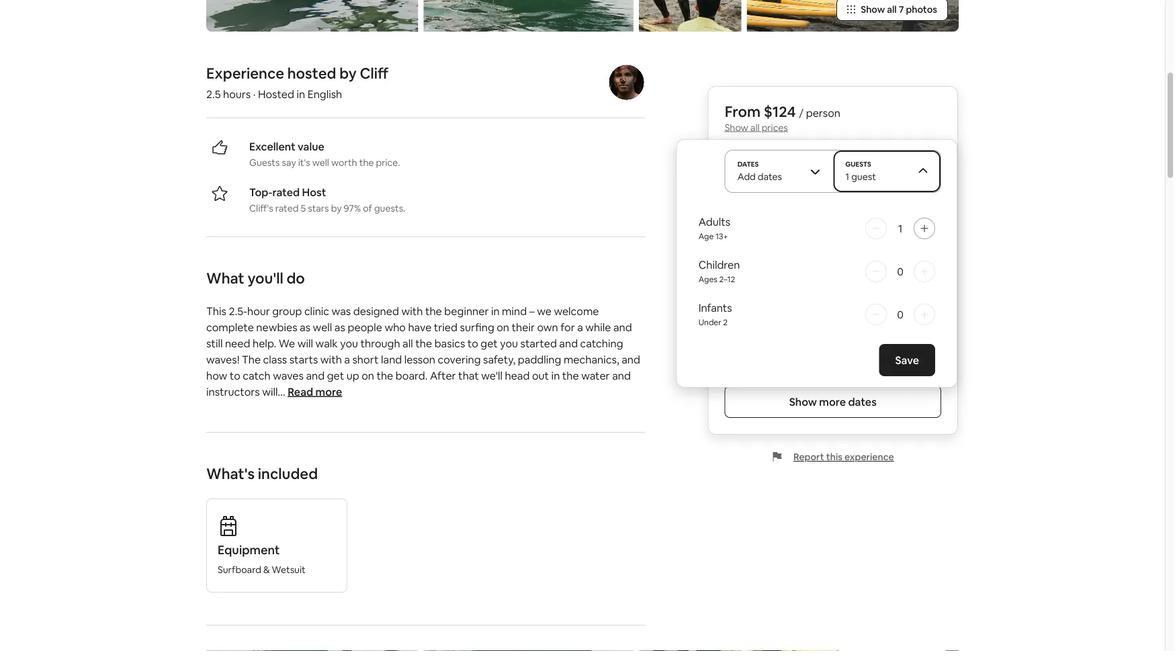 Task type: locate. For each thing, give the bounding box(es) containing it.
0 vertical spatial 9:00
[[725, 181, 742, 191]]

1 horizontal spatial on
[[497, 321, 510, 334]]

head
[[505, 369, 530, 383]]

2 vertical spatial in
[[552, 369, 560, 383]]

dates add dates
[[738, 160, 783, 183]]

1 horizontal spatial a
[[578, 321, 583, 334]]

1 horizontal spatial you
[[500, 337, 518, 351]]

nov inside sun, nov 19 9:00 am–11:30 am book for a private group
[[746, 239, 764, 251]]

well inside this 2.5-hour group clinic was designed with the beginner in mind – we welcome complete newbies as well as people who have tried surfing on their own for a while and still need help. we will walk you through all the basics to get you started and catching waves!  the class starts with a short land lesson covering safety, paddling mechanics, and how to catch waves and get up on the board.  after that we'll head out in the water and instructors will…
[[313, 321, 332, 334]]

choose for sat, nov 18
[[897, 189, 931, 201]]

1 inside guests 1 guest
[[846, 171, 850, 183]]

children group
[[699, 258, 936, 285]]

9:00 inside sat, nov 18 9:00 am–11:30 am
[[725, 181, 742, 191]]

1 am from the top
[[779, 181, 792, 191]]

dates up experience
[[849, 395, 877, 409]]

0 horizontal spatial in
[[297, 87, 305, 101]]

0 vertical spatial show
[[861, 4, 886, 16]]

report
[[794, 451, 825, 463]]

1 vertical spatial in
[[491, 305, 500, 318]]

1 horizontal spatial all
[[751, 121, 760, 133]]

add
[[738, 171, 756, 183]]

get left up
[[327, 369, 344, 383]]

1 horizontal spatial with
[[402, 305, 423, 318]]

0 horizontal spatial for
[[561, 321, 575, 334]]

on right up
[[362, 369, 374, 383]]

1 vertical spatial am
[[779, 254, 792, 265]]

more for read
[[316, 385, 342, 399]]

0 vertical spatial 1
[[846, 171, 850, 183]]

1 vertical spatial with
[[321, 353, 342, 367]]

more for show
[[820, 395, 847, 409]]

1 vertical spatial nov
[[746, 239, 764, 251]]

1 horizontal spatial to
[[468, 337, 479, 351]]

of
[[363, 203, 372, 215]]

1 0 from the top
[[898, 265, 904, 278]]

land
[[381, 353, 402, 367]]

9:00 for sun,
[[725, 254, 742, 265]]

0 horizontal spatial 1
[[846, 171, 850, 183]]

experience
[[845, 451, 895, 463]]

more inside button
[[316, 385, 342, 399]]

2 horizontal spatial show
[[861, 4, 886, 16]]

all left prices
[[751, 121, 760, 133]]

learn more about the host, cliff. image
[[608, 64, 646, 102], [608, 64, 646, 102]]

english
[[308, 87, 342, 101]]

1 horizontal spatial for
[[746, 268, 758, 278]]

am–11:30 down 18
[[743, 181, 777, 191]]

group right private at the top
[[794, 268, 817, 278]]

1 vertical spatial all
[[751, 121, 760, 133]]

&
[[263, 564, 270, 577]]

2 am–11:30 from the top
[[743, 254, 777, 265]]

0 vertical spatial dates
[[758, 171, 783, 183]]

more up the report this experience 'button'
[[820, 395, 847, 409]]

0 inside children group
[[898, 265, 904, 278]]

the inside excellent value guests say it's well worth the price.
[[360, 157, 374, 169]]

0 horizontal spatial on
[[362, 369, 374, 383]]

all down have
[[403, 337, 413, 351]]

1 horizontal spatial more
[[820, 395, 847, 409]]

/ person
[[906, 166, 942, 178]]

0 vertical spatial nov
[[744, 166, 762, 178]]

9:00 down the sat,
[[725, 181, 742, 191]]

starts
[[290, 353, 318, 367]]

0 vertical spatial a
[[759, 268, 764, 278]]

0 vertical spatial on
[[497, 321, 510, 334]]

0 vertical spatial well
[[312, 157, 329, 169]]

1 horizontal spatial in
[[491, 305, 500, 318]]

help.
[[253, 337, 277, 351]]

read
[[288, 385, 313, 399]]

in inside experience hosted by cliff 2.5 hours · hosted in english
[[297, 87, 305, 101]]

2 vertical spatial choose link
[[886, 330, 942, 353]]

to up instructors
[[230, 369, 241, 383]]

3 choose link from the top
[[886, 330, 942, 353]]

2 vertical spatial a
[[344, 353, 350, 367]]

2 vertical spatial show
[[790, 395, 818, 409]]

2 9:00 from the top
[[725, 254, 742, 265]]

0 vertical spatial choose
[[897, 189, 931, 201]]

2 choose from the top
[[897, 262, 931, 274]]

group up newbies
[[272, 305, 302, 318]]

show all prices button
[[725, 121, 789, 133]]

more
[[316, 385, 342, 399], [820, 395, 847, 409]]

nov left 19
[[746, 239, 764, 251]]

choose link for sun, nov 19
[[886, 257, 942, 280]]

guests 1 guest
[[846, 160, 877, 183]]

am inside sun, nov 19 9:00 am–11:30 am book for a private group
[[779, 254, 792, 265]]

/ inside from $124 / person show all prices
[[800, 106, 804, 120]]

am–11:30 down 19
[[743, 254, 777, 265]]

book for a private group link
[[725, 268, 817, 278]]

all left '7'
[[888, 4, 897, 16]]

waves!
[[206, 353, 240, 367]]

mind
[[502, 305, 527, 318]]

as down was
[[335, 321, 346, 334]]

dates inside the 'dates add dates'
[[758, 171, 783, 183]]

own
[[537, 321, 559, 334]]

am inside sat, nov 18 9:00 am–11:30 am
[[779, 181, 792, 191]]

show all 7 photos
[[861, 4, 938, 16]]

show more dates link
[[725, 386, 942, 418]]

for inside sun, nov 19 9:00 am–11:30 am book for a private group
[[746, 268, 758, 278]]

0 horizontal spatial to
[[230, 369, 241, 383]]

2 vertical spatial $124
[[883, 313, 903, 325]]

on down mind
[[497, 321, 510, 334]]

1 vertical spatial 9:00
[[725, 254, 742, 265]]

2 am from the top
[[779, 254, 792, 265]]

0 horizontal spatial show
[[725, 121, 749, 133]]

board.
[[396, 369, 428, 383]]

excellent
[[249, 140, 296, 154]]

1 choose from the top
[[897, 189, 931, 201]]

1 horizontal spatial show
[[790, 395, 818, 409]]

well up walk
[[313, 321, 332, 334]]

top-
[[249, 186, 273, 199]]

show inside from $124 / person show all prices
[[725, 121, 749, 133]]

0 for infants
[[898, 308, 904, 321]]

0 vertical spatial with
[[402, 305, 423, 318]]

the left the price.
[[360, 157, 374, 169]]

nov inside sat, nov 18 9:00 am–11:30 am
[[744, 166, 762, 178]]

class
[[263, 353, 287, 367]]

and down catching
[[622, 353, 641, 367]]

1 vertical spatial group
[[272, 305, 302, 318]]

9:00 up book
[[725, 254, 742, 265]]

out
[[532, 369, 549, 383]]

am–11:30 inside sat, nov 18 9:00 am–11:30 am
[[743, 181, 777, 191]]

am up private at the top
[[779, 254, 792, 265]]

9:00 for sat,
[[725, 181, 742, 191]]

up
[[347, 369, 359, 383]]

am right add
[[779, 181, 792, 191]]

2 vertical spatial nov
[[749, 313, 766, 325]]

$124
[[764, 102, 796, 121], [883, 239, 903, 251], [883, 313, 903, 325]]

in right the out
[[552, 369, 560, 383]]

person inside from $124 / person show all prices
[[807, 106, 841, 120]]

show inside show all 7 photos link
[[861, 4, 886, 16]]

show for show more dates
[[790, 395, 818, 409]]

0 vertical spatial group
[[794, 268, 817, 278]]

0 horizontal spatial group
[[272, 305, 302, 318]]

save
[[896, 353, 920, 367]]

1 vertical spatial get
[[327, 369, 344, 383]]

a left private at the top
[[759, 268, 764, 278]]

with down walk
[[321, 353, 342, 367]]

the
[[360, 157, 374, 169], [426, 305, 442, 318], [416, 337, 432, 351], [377, 369, 394, 383], [563, 369, 579, 383]]

·
[[253, 87, 256, 101]]

under
[[699, 317, 722, 328]]

and right "while"
[[614, 321, 632, 334]]

nov
[[744, 166, 762, 178], [746, 239, 764, 251], [749, 313, 766, 325]]

guests up guest
[[846, 160, 872, 168]]

with
[[402, 305, 423, 318], [321, 353, 342, 367]]

show down from at right top
[[725, 121, 749, 133]]

save button
[[880, 344, 936, 377]]

and
[[614, 321, 632, 334], [560, 337, 578, 351], [622, 353, 641, 367], [306, 369, 325, 383], [613, 369, 631, 383]]

0 vertical spatial to
[[468, 337, 479, 351]]

for down 'welcome'
[[561, 321, 575, 334]]

1 vertical spatial 1
[[899, 222, 903, 235]]

we
[[279, 337, 295, 351]]

infants group
[[699, 301, 936, 328]]

you up safety,
[[500, 337, 518, 351]]

safety,
[[483, 353, 516, 367]]

0 inside infants group
[[898, 308, 904, 321]]

the left water
[[563, 369, 579, 383]]

0 vertical spatial in
[[297, 87, 305, 101]]

20
[[768, 313, 780, 325]]

will
[[298, 337, 313, 351]]

top-rated host cliff's rated 5 stars by 97% of guests.
[[249, 186, 406, 215]]

get
[[481, 337, 498, 351], [327, 369, 344, 383]]

report this experience
[[794, 451, 895, 463]]

sat,
[[725, 166, 742, 178]]

0 vertical spatial all
[[888, 4, 897, 16]]

0 vertical spatial am–11:30
[[743, 181, 777, 191]]

0 vertical spatial $124 / person
[[883, 239, 942, 251]]

after
[[430, 369, 456, 383]]

a down 'welcome'
[[578, 321, 583, 334]]

included
[[258, 465, 318, 484]]

1 horizontal spatial 1
[[899, 222, 903, 235]]

0 horizontal spatial more
[[316, 385, 342, 399]]

am–11:30 for 19
[[743, 254, 777, 265]]

show left '7'
[[861, 4, 886, 16]]

0 horizontal spatial guests
[[249, 157, 280, 169]]

rated left '5'
[[275, 203, 299, 215]]

this
[[206, 305, 227, 318]]

choose
[[897, 189, 931, 201], [897, 262, 931, 274], [897, 336, 931, 348]]

1 horizontal spatial as
[[335, 321, 346, 334]]

while
[[586, 321, 611, 334]]

1 vertical spatial dates
[[849, 395, 877, 409]]

0 vertical spatial am
[[779, 181, 792, 191]]

group inside sun, nov 19 9:00 am–11:30 am book for a private group
[[794, 268, 817, 278]]

am–11:30 inside sun, nov 19 9:00 am–11:30 am book for a private group
[[743, 254, 777, 265]]

instructors
[[206, 385, 260, 399]]

1 horizontal spatial get
[[481, 337, 498, 351]]

guests down excellent
[[249, 157, 280, 169]]

sat, nov 18 9:00 am–11:30 am
[[725, 166, 792, 191]]

as
[[300, 321, 311, 334], [335, 321, 346, 334]]

9:00 inside sun, nov 19 9:00 am–11:30 am book for a private group
[[725, 254, 742, 265]]

0 vertical spatial 0
[[898, 265, 904, 278]]

1 vertical spatial rated
[[275, 203, 299, 215]]

1 vertical spatial for
[[561, 321, 575, 334]]

0 vertical spatial get
[[481, 337, 498, 351]]

excellent value guests say it's well worth the price.
[[249, 140, 400, 169]]

0 vertical spatial choose link
[[886, 184, 942, 206]]

welcome
[[554, 305, 599, 318]]

dates for show more dates
[[849, 395, 877, 409]]

2 choose link from the top
[[886, 257, 942, 280]]

dates
[[758, 171, 783, 183], [849, 395, 877, 409]]

1 vertical spatial show
[[725, 121, 749, 133]]

and right water
[[613, 369, 631, 383]]

2 horizontal spatial in
[[552, 369, 560, 383]]

the up "tried"
[[426, 305, 442, 318]]

1 vertical spatial $124 / person
[[883, 313, 942, 325]]

experience
[[206, 64, 284, 83]]

experience photo 4 image
[[747, 0, 959, 32], [747, 0, 959, 32]]

1 9:00 from the top
[[725, 181, 742, 191]]

1 vertical spatial choose link
[[886, 257, 942, 280]]

0 horizontal spatial dates
[[758, 171, 783, 183]]

on
[[497, 321, 510, 334], [362, 369, 374, 383]]

show up report
[[790, 395, 818, 409]]

guest
[[852, 171, 877, 183]]

basics
[[435, 337, 465, 351]]

am for 18
[[779, 181, 792, 191]]

well right it's
[[312, 157, 329, 169]]

experience cover photo image
[[206, 0, 418, 32], [206, 0, 418, 32]]

1 vertical spatial choose
[[897, 262, 931, 274]]

0
[[898, 265, 904, 278], [898, 308, 904, 321]]

short
[[353, 353, 379, 367]]

0 horizontal spatial you
[[340, 337, 358, 351]]

in left mind
[[491, 305, 500, 318]]

nov left 18
[[744, 166, 762, 178]]

you right walk
[[340, 337, 358, 351]]

for right book
[[746, 268, 758, 278]]

3 choose from the top
[[897, 336, 931, 348]]

0 vertical spatial for
[[746, 268, 758, 278]]

9:00
[[725, 181, 742, 191], [725, 254, 742, 265]]

1 am–11:30 from the top
[[743, 181, 777, 191]]

1 vertical spatial 0
[[898, 308, 904, 321]]

have
[[408, 321, 432, 334]]

get up safety,
[[481, 337, 498, 351]]

2 as from the left
[[335, 321, 346, 334]]

choose link
[[886, 184, 942, 206], [886, 257, 942, 280], [886, 330, 942, 353]]

2 0 from the top
[[898, 308, 904, 321]]

guests
[[249, 157, 280, 169], [846, 160, 872, 168]]

1 vertical spatial am–11:30
[[743, 254, 777, 265]]

dates right add
[[758, 171, 783, 183]]

experience photo 1 image
[[424, 0, 634, 32], [424, 0, 634, 32]]

1 vertical spatial to
[[230, 369, 241, 383]]

1 inside adults group
[[899, 222, 903, 235]]

rated left host
[[273, 186, 300, 199]]

do
[[287, 269, 305, 288]]

say
[[282, 157, 296, 169]]

2 vertical spatial all
[[403, 337, 413, 351]]

what you'll do
[[206, 269, 305, 288]]

0 vertical spatial $124
[[764, 102, 796, 121]]

1 horizontal spatial group
[[794, 268, 817, 278]]

in down hosted
[[297, 87, 305, 101]]

0 horizontal spatial all
[[403, 337, 413, 351]]

nov left the 20
[[749, 313, 766, 325]]

1 horizontal spatial dates
[[849, 395, 877, 409]]

well inside excellent value guests say it's well worth the price.
[[312, 157, 329, 169]]

2 horizontal spatial a
[[759, 268, 764, 278]]

1 horizontal spatial guests
[[846, 160, 872, 168]]

more right read at the bottom left
[[316, 385, 342, 399]]

to down surfing
[[468, 337, 479, 351]]

am–11:30 for 18
[[743, 181, 777, 191]]

1 vertical spatial well
[[313, 321, 332, 334]]

worth
[[331, 157, 357, 169]]

0 horizontal spatial as
[[300, 321, 311, 334]]

for
[[746, 268, 758, 278], [561, 321, 575, 334]]

1 choose link from the top
[[886, 184, 942, 206]]

a inside sun, nov 19 9:00 am–11:30 am book for a private group
[[759, 268, 764, 278]]

as up will
[[300, 321, 311, 334]]

a up up
[[344, 353, 350, 367]]

experience photo 3 image
[[640, 0, 742, 32], [640, 0, 742, 32]]

with up have
[[402, 305, 423, 318]]

2 vertical spatial choose
[[897, 336, 931, 348]]



Task type: vqa. For each thing, say whether or not it's contained in the screenshot.
Tokyo inside the Your Personal Tokyo Photographer From $92 / person
no



Task type: describe. For each thing, give the bounding box(es) containing it.
guests.
[[374, 203, 406, 215]]

mechanics,
[[564, 353, 620, 367]]

water
[[582, 369, 610, 383]]

photos
[[907, 4, 938, 16]]

2
[[724, 317, 728, 328]]

by cliff
[[340, 64, 389, 83]]

surfboard
[[218, 564, 261, 577]]

am for 19
[[779, 254, 792, 265]]

0 horizontal spatial a
[[344, 353, 350, 367]]

book
[[725, 268, 745, 278]]

prices
[[762, 121, 789, 133]]

mon,
[[725, 313, 747, 325]]

adults group
[[699, 215, 936, 242]]

sun, nov 19 9:00 am–11:30 am book for a private group
[[725, 239, 817, 278]]

dates
[[738, 160, 759, 168]]

guests inside excellent value guests say it's well worth the price.
[[249, 157, 280, 169]]

report this experience button
[[773, 451, 895, 463]]

for inside this 2.5-hour group clinic was designed with the beginner in mind – we welcome complete newbies as well as people who have tried surfing on their own for a while and still need help. we will walk you through all the basics to get you started and catching waves!  the class starts with a short land lesson covering safety, paddling mechanics, and how to catch waves and get up on the board.  after that we'll head out in the water and instructors will…
[[561, 321, 575, 334]]

show more dates
[[790, 395, 877, 409]]

2 you from the left
[[500, 337, 518, 351]]

$124 inside from $124 / person show all prices
[[764, 102, 796, 121]]

what's included
[[206, 465, 318, 484]]

show for show all 7 photos
[[861, 4, 886, 16]]

read more button
[[288, 384, 342, 400]]

hosted
[[288, 64, 336, 83]]

0 horizontal spatial get
[[327, 369, 344, 383]]

this
[[827, 451, 843, 463]]

walk
[[316, 337, 338, 351]]

tried
[[434, 321, 458, 334]]

experience hosted by cliff 2.5 hours · hosted in english
[[206, 64, 389, 101]]

from $124 / person show all prices
[[725, 102, 841, 133]]

read more
[[288, 385, 342, 399]]

2 horizontal spatial all
[[888, 4, 897, 16]]

0 for children
[[898, 265, 904, 278]]

19
[[766, 239, 775, 251]]

1 $124 / person from the top
[[883, 239, 942, 251]]

2 $124 / person from the top
[[883, 313, 942, 325]]

1 as from the left
[[300, 321, 311, 334]]

we'll
[[482, 369, 503, 383]]

the
[[242, 353, 261, 367]]

value
[[298, 140, 325, 154]]

13+
[[716, 231, 729, 242]]

waves
[[273, 369, 304, 383]]

who
[[385, 321, 406, 334]]

dates for dates add dates
[[758, 171, 783, 183]]

clinic
[[304, 305, 330, 318]]

nov for sun,
[[746, 239, 764, 251]]

and up mechanics,
[[560, 337, 578, 351]]

1 you from the left
[[340, 337, 358, 351]]

what
[[206, 269, 245, 288]]

price.
[[376, 157, 400, 169]]

their
[[512, 321, 535, 334]]

that
[[459, 369, 479, 383]]

choose link for sat, nov 18
[[886, 184, 942, 206]]

private
[[765, 268, 792, 278]]

the up lesson
[[416, 337, 432, 351]]

2.5
[[206, 87, 221, 101]]

paddling
[[518, 353, 562, 367]]

it's
[[298, 157, 310, 169]]

through
[[361, 337, 400, 351]]

–
[[530, 305, 535, 318]]

children
[[699, 258, 741, 272]]

will…
[[262, 385, 286, 399]]

infants
[[699, 301, 733, 315]]

newbies
[[256, 321, 298, 334]]

the down land
[[377, 369, 394, 383]]

2–12
[[720, 274, 736, 285]]

we
[[537, 305, 552, 318]]

nov for sat,
[[744, 166, 762, 178]]

catching
[[581, 337, 624, 351]]

started
[[521, 337, 557, 351]]

nov for mon,
[[749, 313, 766, 325]]

designed
[[353, 305, 399, 318]]

host
[[302, 186, 326, 199]]

7
[[899, 4, 905, 16]]

and up read more
[[306, 369, 325, 383]]

group inside this 2.5-hour group clinic was designed with the beginner in mind – we welcome complete newbies as well as people who have tried surfing on their own for a while and still need help. we will walk you through all the basics to get you started and catching waves!  the class starts with a short land lesson covering safety, paddling mechanics, and how to catch waves and get up on the board.  after that we'll head out in the water and instructors will…
[[272, 305, 302, 318]]

hours
[[223, 87, 251, 101]]

1 vertical spatial $124
[[883, 239, 903, 251]]

0 horizontal spatial with
[[321, 353, 342, 367]]

need
[[225, 337, 250, 351]]

5
[[301, 203, 306, 215]]

all inside this 2.5-hour group clinic was designed with the beginner in mind – we welcome complete newbies as well as people who have tried surfing on their own for a while and still need help. we will walk you through all the basics to get you started and catching waves!  the class starts with a short land lesson covering safety, paddling mechanics, and how to catch waves and get up on the board.  after that we'll head out in the water and instructors will…
[[403, 337, 413, 351]]

surfing
[[460, 321, 495, 334]]

1 vertical spatial on
[[362, 369, 374, 383]]

ages
[[699, 274, 718, 285]]

0 vertical spatial rated
[[273, 186, 300, 199]]

all inside from $124 / person show all prices
[[751, 121, 760, 133]]

was
[[332, 305, 351, 318]]

sun,
[[725, 239, 744, 251]]

hour
[[247, 305, 270, 318]]

catch
[[243, 369, 271, 383]]

what's
[[206, 465, 255, 484]]

adults age 13+
[[699, 215, 731, 242]]

children ages 2–12
[[699, 258, 741, 285]]

1 vertical spatial a
[[578, 321, 583, 334]]

guests inside guests 1 guest
[[846, 160, 872, 168]]

choose for sun, nov 19
[[897, 262, 931, 274]]

equipment
[[218, 543, 280, 559]]

this 2.5-hour group clinic was designed with the beginner in mind – we welcome complete newbies as well as people who have tried surfing on their own for a while and still need help. we will walk you through all the basics to get you started and catching waves!  the class starts with a short land lesson covering safety, paddling mechanics, and how to catch waves and get up on the board.  after that we'll head out in the water and instructors will…
[[206, 305, 641, 399]]

show all 7 photos link
[[837, 0, 949, 21]]

lesson
[[405, 353, 436, 367]]

97%
[[344, 203, 361, 215]]

age
[[699, 231, 714, 242]]



